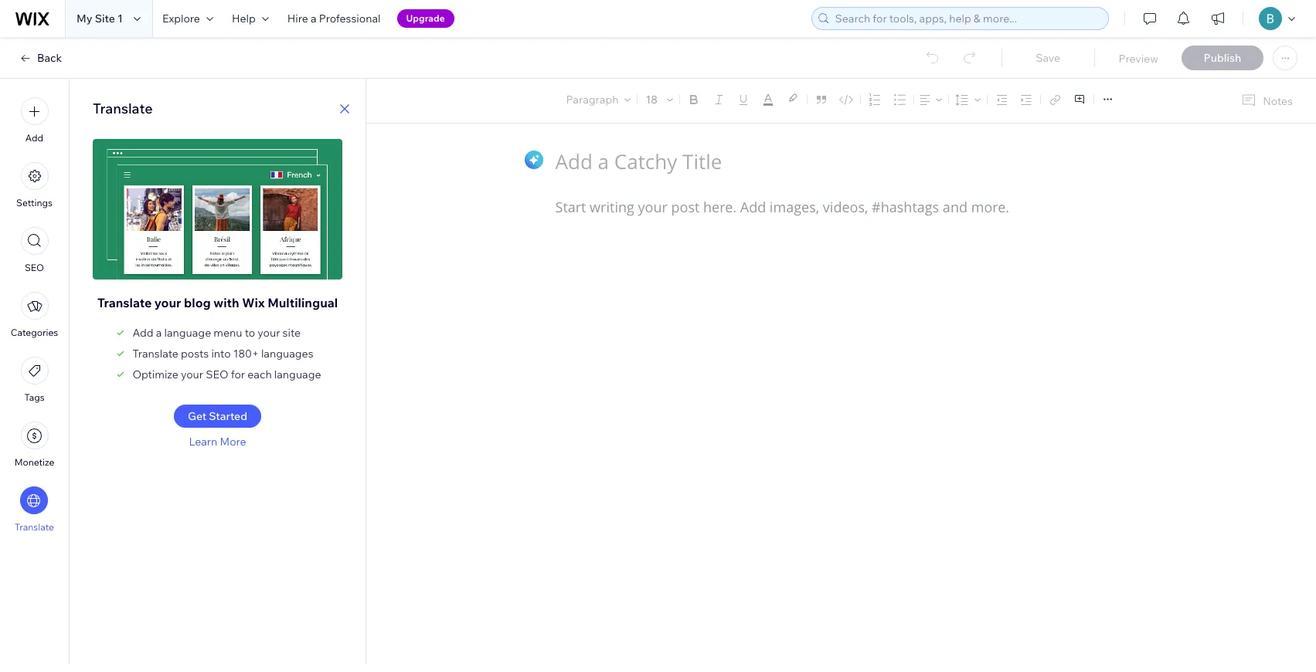 Task type: locate. For each thing, give the bounding box(es) containing it.
1 horizontal spatial a
[[311, 12, 317, 26]]

back button
[[19, 51, 62, 65]]

menu containing add
[[0, 88, 69, 542]]

your left blog
[[154, 295, 181, 311]]

learn more
[[189, 435, 246, 449]]

to
[[245, 326, 255, 340]]

seo up categories button
[[25, 262, 44, 274]]

0 vertical spatial your
[[154, 295, 181, 311]]

my site 1
[[77, 12, 123, 26]]

upgrade button
[[397, 9, 454, 28]]

each
[[247, 368, 272, 382]]

Add a Catchy Title text field
[[555, 148, 1111, 175]]

add a language menu to your site translate posts into 180+ languages optimize your seo for each language
[[132, 326, 321, 382]]

seo left "for"
[[206, 368, 228, 382]]

1 vertical spatial language
[[274, 368, 321, 382]]

help button
[[222, 0, 278, 37]]

blog
[[184, 295, 211, 311]]

0 horizontal spatial language
[[164, 326, 211, 340]]

paragraph button
[[563, 89, 634, 111]]

seo inside button
[[25, 262, 44, 274]]

your down posts
[[181, 368, 203, 382]]

Search for tools, apps, help & more... field
[[830, 8, 1104, 29]]

my
[[77, 12, 92, 26]]

language
[[164, 326, 211, 340], [274, 368, 321, 382]]

1 horizontal spatial add
[[132, 326, 153, 340]]

1 vertical spatial add
[[132, 326, 153, 340]]

seo button
[[20, 227, 48, 274]]

add up optimize
[[132, 326, 153, 340]]

started
[[209, 410, 247, 423]]

a up optimize
[[156, 326, 162, 340]]

with
[[214, 295, 239, 311]]

monetize button
[[14, 422, 54, 468]]

help
[[232, 12, 256, 26]]

0 vertical spatial add
[[25, 132, 43, 144]]

add inside add a language menu to your site translate posts into 180+ languages optimize your seo for each language
[[132, 326, 153, 340]]

add up "settings" button
[[25, 132, 43, 144]]

0 horizontal spatial seo
[[25, 262, 44, 274]]

0 vertical spatial seo
[[25, 262, 44, 274]]

seo inside add a language menu to your site translate posts into 180+ languages optimize your seo for each language
[[206, 368, 228, 382]]

site
[[95, 12, 115, 26]]

1 vertical spatial seo
[[206, 368, 228, 382]]

your
[[154, 295, 181, 311], [258, 326, 280, 340], [181, 368, 203, 382]]

translate inside menu
[[15, 522, 54, 533]]

add button
[[20, 97, 48, 144]]

translate button
[[15, 487, 54, 533]]

2 vertical spatial your
[[181, 368, 203, 382]]

get started
[[188, 410, 247, 423]]

a
[[311, 12, 317, 26], [156, 326, 162, 340]]

menu
[[0, 88, 69, 542]]

a inside add a language menu to your site translate posts into 180+ languages optimize your seo for each language
[[156, 326, 162, 340]]

a right hire
[[311, 12, 317, 26]]

upgrade
[[406, 12, 445, 24]]

paragraph
[[566, 93, 619, 107]]

languages
[[261, 347, 313, 361]]

1 vertical spatial your
[[258, 326, 280, 340]]

language down languages
[[274, 368, 321, 382]]

translate
[[93, 100, 153, 117], [97, 295, 152, 311], [132, 347, 178, 361], [15, 522, 54, 533]]

optimize
[[132, 368, 178, 382]]

0 horizontal spatial a
[[156, 326, 162, 340]]

1
[[117, 12, 123, 26]]

a inside "link"
[[311, 12, 317, 26]]

settings
[[16, 197, 52, 209]]

0 vertical spatial a
[[311, 12, 317, 26]]

add for add
[[25, 132, 43, 144]]

0 horizontal spatial add
[[25, 132, 43, 144]]

add
[[25, 132, 43, 144], [132, 326, 153, 340]]

hire a professional
[[287, 12, 381, 26]]

add inside button
[[25, 132, 43, 144]]

your right to
[[258, 326, 280, 340]]

hire
[[287, 12, 308, 26]]

1 vertical spatial a
[[156, 326, 162, 340]]

1 horizontal spatial seo
[[206, 368, 228, 382]]

seo
[[25, 262, 44, 274], [206, 368, 228, 382]]

language up posts
[[164, 326, 211, 340]]

for
[[231, 368, 245, 382]]



Task type: describe. For each thing, give the bounding box(es) containing it.
monetize
[[14, 457, 54, 468]]

learn
[[189, 435, 217, 449]]

add for add a language menu to your site translate posts into 180+ languages optimize your seo for each language
[[132, 326, 153, 340]]

professional
[[319, 12, 381, 26]]

multilingual
[[268, 295, 338, 311]]

back
[[37, 51, 62, 65]]

menu
[[214, 326, 242, 340]]

a for language
[[156, 326, 162, 340]]

categories button
[[11, 292, 58, 338]]

1 horizontal spatial language
[[274, 368, 321, 382]]

categories
[[11, 327, 58, 338]]

learn more button
[[189, 435, 246, 449]]

more
[[220, 435, 246, 449]]

explore
[[162, 12, 200, 26]]

into
[[211, 347, 231, 361]]

translate inside add a language menu to your site translate posts into 180+ languages optimize your seo for each language
[[132, 347, 178, 361]]

notes button
[[1235, 90, 1297, 111]]

translate your blog with wix multilingual
[[97, 295, 338, 311]]

site
[[282, 326, 301, 340]]

get started button
[[174, 405, 261, 428]]

tags
[[24, 392, 45, 403]]

get
[[188, 410, 206, 423]]

a for professional
[[311, 12, 317, 26]]

tags button
[[20, 357, 48, 403]]

hire a professional link
[[278, 0, 390, 37]]

posts
[[181, 347, 209, 361]]

0 vertical spatial language
[[164, 326, 211, 340]]

notes
[[1263, 94, 1293, 108]]

180+
[[233, 347, 259, 361]]

settings button
[[16, 162, 52, 209]]

wix
[[242, 295, 265, 311]]



Task type: vqa. For each thing, say whether or not it's contained in the screenshot.
($)
no



